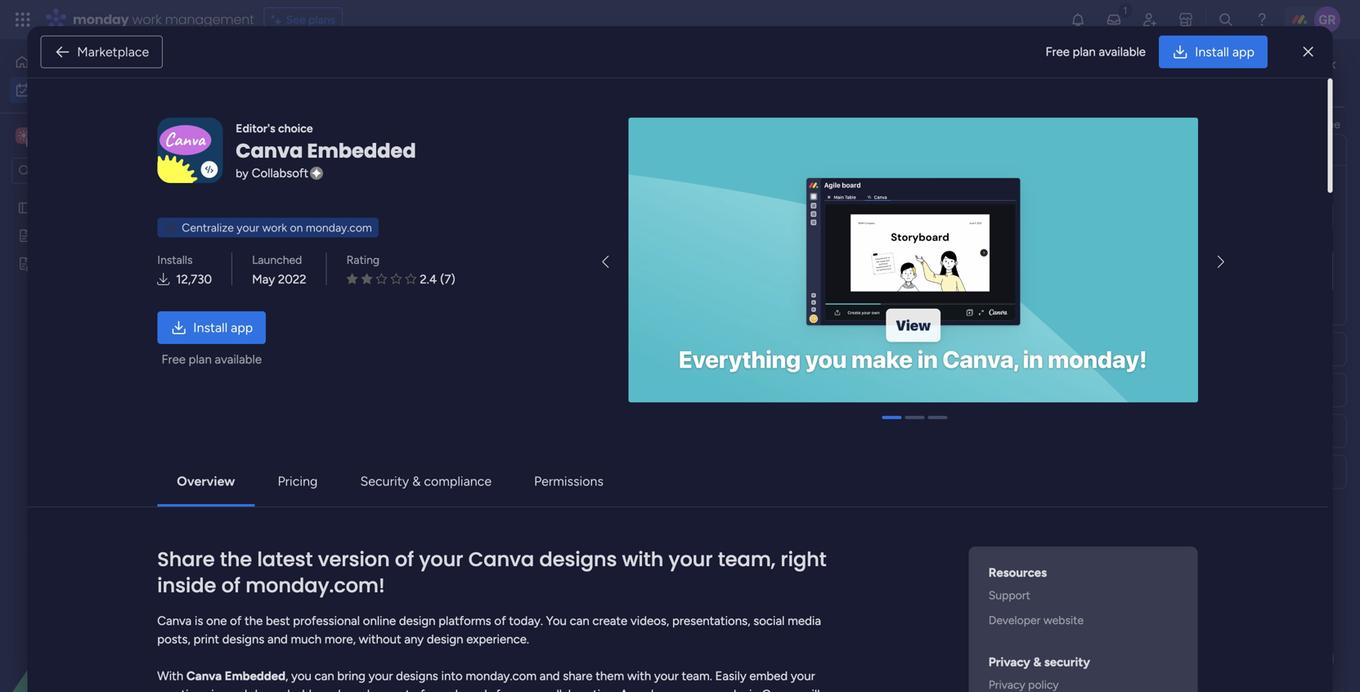 Task type: vqa. For each thing, say whether or not it's contained in the screenshot.
$5
no



Task type: describe. For each thing, give the bounding box(es) containing it.
app for install app button to the right
[[1232, 44, 1255, 60]]

boards,
[[1112, 117, 1150, 131]]

1 to-do from the top
[[703, 296, 733, 309]]

0 vertical spatial available
[[1099, 44, 1146, 59]]

boards
[[455, 688, 493, 693]]

marketplace
[[77, 44, 149, 60]]

we
[[1166, 181, 1181, 195]]

today.
[[509, 614, 543, 629]]

3 to-do from the top
[[703, 502, 733, 515]]

2 inside past dates / 2 items
[[369, 206, 376, 220]]

1 project management link from the top
[[829, 287, 980, 315]]

bring
[[337, 669, 366, 684]]

your up canva,
[[791, 669, 815, 684]]

today / 2 items
[[276, 261, 375, 281]]

share the latest version of your canva designs with your team, right inside of monday.com!
[[157, 546, 827, 600]]

overview
[[177, 474, 235, 489]]

online
[[363, 614, 396, 629]]

notifications image
[[1070, 11, 1086, 28]]

group
[[729, 261, 761, 274]]

without
[[276, 643, 334, 664]]

none search field inside main content
[[311, 129, 459, 155]]

editor's choice canva embedded
[[236, 121, 416, 165]]

my work
[[241, 62, 351, 98]]

management
[[165, 10, 254, 29]]

app logo image
[[157, 118, 223, 183]]

designs inside share the latest version of your canva designs with your team, right inside of monday.com!
[[539, 546, 617, 574]]

project management for to-do
[[831, 324, 938, 338]]

project management link for mar 16
[[829, 493, 980, 521]]

without a date / 0 items
[[276, 643, 440, 664]]

like
[[1289, 117, 1306, 131]]

later
[[276, 584, 312, 605]]

resources
[[989, 566, 1047, 581]]

marketplace arrow right image
[[1218, 256, 1224, 269]]

of inside , you can bring your designs into monday.com and share them with your team. easily embed your creations in workdocs, dashboards and as part of your boards for easy collaboration. any changes you make in canva, wil
[[413, 688, 425, 693]]

project management link for to-do
[[829, 316, 980, 344]]

new inside button
[[248, 135, 272, 149]]

create
[[593, 614, 628, 629]]

canva inside share the latest version of your canva designs with your team, right inside of monday.com!
[[468, 546, 534, 574]]

items inside without a date / 0 items
[[411, 648, 440, 662]]

1 to- from the top
[[703, 296, 719, 309]]

marketplace arrow left image
[[602, 256, 609, 269]]

later / 0 items
[[276, 584, 366, 605]]

centralize
[[182, 221, 234, 235]]

and inside main content
[[1199, 117, 1218, 131]]

the for choose
[[1093, 117, 1110, 131]]

into
[[441, 669, 463, 684]]

platforms
[[439, 614, 491, 629]]

stuck
[[1245, 500, 1275, 514]]

installs
[[157, 253, 193, 267]]

share
[[157, 546, 215, 574]]

part
[[388, 688, 410, 693]]

customize button
[[586, 129, 674, 155]]

much
[[291, 632, 322, 647]]

your up platforms
[[419, 546, 463, 574]]

experience.
[[466, 632, 529, 647]]

0 horizontal spatial plan
[[189, 352, 212, 367]]

new item button
[[241, 129, 304, 155]]

canva up creations
[[186, 669, 222, 684]]

centralize your work on monday.com
[[182, 221, 372, 235]]

inside
[[157, 572, 216, 600]]

and up easy
[[540, 669, 560, 684]]

launched may 2022
[[252, 253, 306, 287]]

install app for install app button to the left
[[193, 320, 253, 336]]

1 star o image from the left
[[376, 273, 387, 285]]

week
[[312, 467, 350, 487]]

item inside next week / 1 item
[[373, 471, 396, 485]]

invite members image
[[1142, 11, 1158, 28]]

to do list
[[1282, 73, 1328, 87]]

privacy & security privacy policy
[[989, 655, 1090, 692]]

private board image
[[17, 256, 33, 272]]

home
[[36, 55, 67, 69]]

should
[[1129, 181, 1163, 195]]

main content containing past dates /
[[217, 39, 1360, 693]]

the for share
[[220, 546, 252, 574]]

project for to-do's project management link
[[831, 324, 868, 338]]

website
[[1044, 614, 1084, 628]]

to
[[1309, 117, 1320, 131]]

monday marketplace image
[[1178, 11, 1194, 28]]

1 workspace image from the left
[[16, 127, 32, 145]]

0 horizontal spatial install app button
[[157, 311, 266, 344]]

0 inside without a date / 0 items
[[401, 648, 408, 662]]

marketplace button
[[40, 36, 163, 68]]

best
[[266, 614, 290, 629]]

select product image
[[15, 11, 31, 28]]

search everything image
[[1218, 11, 1234, 28]]

today
[[276, 261, 322, 281]]

embed
[[750, 669, 788, 684]]

embedded inside editor's choice canva embedded
[[307, 137, 416, 165]]

project for mar 16 project management link
[[831, 502, 868, 516]]

items left should
[[1098, 181, 1126, 195]]

make
[[717, 688, 746, 693]]

2 privacy from the top
[[989, 678, 1025, 692]]

0 horizontal spatial embedded
[[225, 669, 285, 684]]

new item
[[248, 135, 298, 149]]

0 vertical spatial you
[[291, 669, 312, 684]]

2 public board image from the top
[[17, 228, 33, 244]]

policy
[[1028, 678, 1059, 692]]

install for install app button to the right
[[1195, 44, 1229, 60]]

you
[[546, 614, 567, 629]]

canva inside editor's choice canva embedded
[[236, 137, 303, 165]]

choose
[[1050, 117, 1090, 131]]

dashboards
[[283, 688, 347, 693]]

lottie animation image
[[0, 528, 209, 693]]

designs inside the canva is one of the best professional online design platforms of today. you can create videos, presentations, social media posts, print designs and much more, without any design experience.
[[222, 632, 264, 647]]

monday.com inside , you can bring your designs into monday.com and share them with your team. easily embed your creations in workdocs, dashboards and as part of your boards for easy collaboration. any changes you make in canva, wil
[[466, 669, 537, 684]]

and inside the canva is one of the best professional online design platforms of today. you can create videos, presentations, social media posts, print designs and much more, without any design experience.
[[267, 632, 288, 647]]

list
[[1313, 73, 1328, 87]]

overview button
[[164, 465, 248, 498]]

2 in from the left
[[749, 688, 759, 693]]

1 horizontal spatial plan
[[1073, 44, 1096, 59]]

0 vertical spatial free plan available
[[1046, 44, 1146, 59]]

to do list button
[[1252, 67, 1336, 93]]

pricing button
[[265, 465, 331, 498]]

install for install app button to the left
[[193, 320, 228, 336]]

1 in from the left
[[211, 688, 221, 693]]

media
[[788, 614, 821, 629]]

, you can bring your designs into monday.com and share them with your team. easily embed your creations in workdocs, dashboards and as part of your boards for easy collaboration. any changes you make in canva, wil
[[157, 669, 834, 693]]

status column
[[1060, 384, 1136, 398]]

/ left any
[[390, 643, 397, 664]]

1 vertical spatial available
[[215, 352, 262, 367]]

choice
[[278, 121, 313, 135]]

item for mar
[[293, 501, 316, 514]]

1 privacy from the top
[[989, 655, 1031, 670]]

monday work management
[[73, 10, 254, 29]]

mar 16
[[1130, 501, 1161, 514]]

lottie animation element
[[0, 528, 209, 693]]

2 to-do from the top
[[703, 325, 733, 338]]

your right centralize
[[237, 221, 259, 235]]

2 inside "today / 2 items"
[[337, 265, 343, 279]]

a
[[338, 643, 348, 664]]

home option
[[10, 49, 199, 75]]

is
[[195, 614, 203, 629]]

any
[[620, 688, 641, 693]]

you'd
[[1259, 117, 1286, 131]]

home link
[[10, 49, 199, 75]]

developer website
[[989, 614, 1084, 628]]

items inside past dates / 2 items
[[378, 206, 407, 220]]

can inside , you can bring your designs into monday.com and share them with your team. easily embed your creations in workdocs, dashboards and as part of your boards for easy collaboration. any changes you make in canva, wil
[[315, 669, 334, 684]]

changes
[[644, 688, 691, 693]]

latest
[[257, 546, 313, 574]]

customize
[[612, 135, 668, 149]]

work inside centralize your work on monday.com element
[[262, 221, 287, 235]]

/ right today
[[326, 261, 333, 281]]

canva is one of the best professional online design platforms of today. you can create videos, presentations, social media posts, print designs and much more, without any design experience.
[[157, 614, 821, 647]]



Task type: locate. For each thing, give the bounding box(es) containing it.
1 vertical spatial management
[[871, 324, 938, 338]]

item right 1
[[373, 471, 396, 485]]

2.4 (7)
[[420, 272, 455, 287]]

2 vertical spatial new
[[266, 501, 290, 514]]

1 horizontal spatial item
[[373, 471, 396, 485]]

people
[[1022, 261, 1057, 274]]

see
[[286, 13, 306, 27]]

work left on
[[262, 221, 287, 235]]

0 horizontal spatial 2
[[337, 265, 343, 279]]

1 item from the top
[[293, 324, 316, 338]]

3 to- from the top
[[703, 502, 719, 515]]

management for mar 16
[[871, 502, 938, 516]]

new for to-do
[[266, 324, 290, 338]]

1 horizontal spatial &
[[1033, 655, 1041, 670]]

project management for mar 16
[[831, 502, 938, 516]]

canva up the posts,
[[157, 614, 192, 629]]

any
[[404, 632, 424, 647]]

install app for install app button to the right
[[1195, 44, 1255, 60]]

0 up professional
[[328, 589, 335, 603]]

of right part
[[413, 688, 425, 693]]

free plan available
[[1046, 44, 1146, 59], [162, 352, 262, 367]]

0 vertical spatial project management link
[[829, 287, 980, 315]]

as
[[373, 688, 385, 693]]

do
[[1297, 73, 1311, 87]]

1 vertical spatial privacy
[[989, 678, 1025, 692]]

install
[[1195, 44, 1229, 60], [193, 320, 228, 336]]

1 horizontal spatial install
[[1195, 44, 1229, 60]]

1 vertical spatial designs
[[222, 632, 264, 647]]

with up 'videos,'
[[622, 546, 664, 574]]

0 vertical spatial &
[[412, 474, 421, 489]]

1 management from the top
[[871, 296, 938, 310]]

management for to-do
[[871, 324, 938, 338]]

2 new item from the top
[[266, 501, 316, 514]]

1 horizontal spatial star o image
[[391, 273, 402, 285]]

the left best
[[245, 614, 263, 629]]

& up policy
[[1033, 655, 1041, 670]]

option
[[0, 193, 209, 197]]

whose items should we show?
[[1060, 181, 1216, 195]]

screenshot image
[[628, 118, 1198, 403]]

easily
[[715, 669, 747, 684]]

2 project management from the top
[[831, 324, 938, 338]]

0 vertical spatial privacy
[[989, 655, 1031, 670]]

new for mar 16
[[266, 501, 290, 514]]

/ right later
[[316, 584, 324, 605]]

see plans
[[286, 13, 335, 27]]

with up any
[[627, 669, 651, 684]]

(7)
[[440, 272, 455, 287]]

designs up you
[[539, 546, 617, 574]]

1 vertical spatial the
[[220, 546, 252, 574]]

2 workspace image from the left
[[18, 127, 29, 145]]

to
[[1282, 73, 1294, 87]]

your left team,
[[669, 546, 713, 574]]

2 do from the top
[[719, 325, 733, 338]]

0 vertical spatial to-
[[703, 296, 719, 309]]

0 horizontal spatial install
[[193, 320, 228, 336]]

and down bring
[[350, 688, 370, 693]]

1 horizontal spatial in
[[749, 688, 759, 693]]

by
[[236, 166, 248, 180]]

0 vertical spatial design
[[399, 614, 436, 629]]

item down the choice
[[275, 135, 298, 149]]

0 horizontal spatial designs
[[222, 632, 264, 647]]

designs
[[539, 546, 617, 574], [222, 632, 264, 647], [396, 669, 438, 684]]

1 vertical spatial free plan available
[[162, 352, 262, 367]]

1 vertical spatial you
[[694, 688, 714, 693]]

/ right dates
[[358, 202, 365, 222]]

items inside "today / 2 items"
[[346, 265, 375, 279]]

plan down notifications icon at the top right
[[1073, 44, 1096, 59]]

& inside privacy & security privacy policy
[[1033, 655, 1041, 670]]

0 inside later / 0 items
[[328, 589, 335, 603]]

privacy
[[989, 655, 1031, 670], [989, 678, 1025, 692]]

2.4
[[420, 272, 437, 287]]

install app button down search everything icon
[[1159, 36, 1268, 68]]

with canva embedded
[[157, 669, 285, 684]]

none text field inside main content
[[1060, 203, 1333, 231]]

1 vertical spatial new item
[[266, 501, 316, 514]]

do
[[719, 296, 733, 309], [719, 325, 733, 338], [719, 502, 733, 515]]

app
[[1232, 44, 1255, 60], [231, 320, 253, 336]]

in down embed
[[749, 688, 759, 693]]

videos,
[[631, 614, 669, 629]]

new item down pricing
[[266, 501, 316, 514]]

2 vertical spatial to-
[[703, 502, 719, 515]]

2 left rating
[[337, 265, 343, 279]]

1 vertical spatial do
[[719, 325, 733, 338]]

1 public board image from the top
[[17, 200, 33, 216]]

1 horizontal spatial you
[[694, 688, 714, 693]]

design down platforms
[[427, 632, 463, 647]]

whose
[[1060, 181, 1095, 195]]

1 vertical spatial can
[[315, 669, 334, 684]]

work right monday
[[132, 10, 162, 29]]

canva
[[236, 137, 303, 165], [468, 546, 534, 574], [157, 614, 192, 629], [186, 669, 222, 684]]

0 horizontal spatial item
[[275, 135, 298, 149]]

privacy up policy
[[989, 655, 1031, 670]]

of up 'experience.' on the bottom of the page
[[494, 614, 506, 629]]

1 horizontal spatial free plan available
[[1046, 44, 1146, 59]]

your up as
[[369, 669, 393, 684]]

items down any
[[411, 648, 440, 662]]

install down 12,730 on the left top of page
[[193, 320, 228, 336]]

canva up by collabsoft
[[236, 137, 303, 165]]

designs inside , you can bring your designs into monday.com and share them with your team. easily embed your creations in workdocs, dashboards and as part of your boards for easy collaboration. any changes you make in canva, wil
[[396, 669, 438, 684]]

project management link
[[829, 287, 980, 315], [829, 316, 980, 344], [829, 493, 980, 521]]

1 vertical spatial free
[[162, 352, 186, 367]]

1 vertical spatial to-
[[703, 325, 719, 338]]

next
[[276, 467, 308, 487]]

None text field
[[1060, 203, 1333, 231]]

3 project management link from the top
[[829, 493, 980, 521]]

0 vertical spatial free
[[1046, 44, 1070, 59]]

0 vertical spatial install app
[[1195, 44, 1255, 60]]

0 horizontal spatial work
[[132, 10, 162, 29]]

permissions button
[[521, 465, 617, 498]]

right
[[781, 546, 827, 574]]

2
[[369, 206, 376, 220], [337, 265, 343, 279]]

0 vertical spatial 0
[[328, 589, 335, 603]]

canva inside the canva is one of the best professional online design platforms of today. you can create videos, presentations, social media posts, print designs and much more, without any design experience.
[[157, 614, 192, 629]]

greg robinson image
[[1074, 259, 1098, 284]]

columns
[[1153, 117, 1196, 131]]

designs down one
[[222, 632, 264, 647]]

help image
[[1254, 11, 1270, 28]]

can up dashboards
[[315, 669, 334, 684]]

0 vertical spatial embedded
[[307, 137, 416, 165]]

boards
[[1060, 343, 1095, 357]]

new item for to-do
[[266, 324, 316, 338]]

can inside the canva is one of the best professional online design platforms of today. you can create videos, presentations, social media posts, print designs and much more, without any design experience.
[[570, 614, 589, 629]]

project for first project management link
[[831, 296, 868, 310]]

next week / 1 item
[[276, 467, 396, 487]]

centralize your work on monday.com element
[[157, 218, 379, 237]]

the inside the canva is one of the best professional online design platforms of today. you can create videos, presentations, social media posts, print designs and much more, without any design experience.
[[245, 614, 263, 629]]

of right one
[[230, 614, 242, 629]]

1 horizontal spatial available
[[1099, 44, 1146, 59]]

0 horizontal spatial you
[[291, 669, 312, 684]]

0 vertical spatial designs
[[539, 546, 617, 574]]

0 vertical spatial management
[[871, 296, 938, 310]]

dates
[[312, 202, 354, 222]]

past
[[276, 202, 308, 222]]

plans
[[308, 13, 335, 27]]

1 vertical spatial with
[[627, 669, 651, 684]]

0 vertical spatial 2
[[369, 206, 376, 220]]

without
[[359, 632, 401, 647]]

1 horizontal spatial star image
[[361, 273, 373, 285]]

None search field
[[311, 129, 459, 155]]

security & compliance button
[[347, 465, 505, 498]]

0
[[328, 589, 335, 603], [401, 648, 408, 662]]

public board image
[[17, 200, 33, 216], [17, 228, 33, 244]]

1 image
[[1118, 1, 1133, 19]]

0 horizontal spatial free
[[162, 352, 186, 367]]

plan down 12,730 on the left top of page
[[189, 352, 212, 367]]

rating
[[347, 253, 380, 267]]

item down pricing
[[293, 501, 316, 514]]

/
[[358, 202, 365, 222], [326, 261, 333, 281], [354, 467, 362, 487], [316, 584, 324, 605], [390, 643, 397, 664]]

v2 download image
[[157, 271, 170, 289]]

& for security
[[412, 474, 421, 489]]

3 do from the top
[[719, 502, 733, 515]]

designs up part
[[396, 669, 438, 684]]

2 management from the top
[[871, 324, 938, 338]]

embedded up past dates / 2 items
[[307, 137, 416, 165]]

compliance
[[424, 474, 492, 489]]

star o image
[[376, 273, 387, 285], [391, 273, 402, 285]]

app down may
[[231, 320, 253, 336]]

dapulse x slim image
[[1303, 42, 1313, 62]]

1 vertical spatial public board image
[[17, 228, 33, 244]]

Filter dashboard by text search field
[[311, 129, 459, 155]]

greg robinson image
[[1314, 7, 1341, 33]]

1 horizontal spatial app
[[1232, 44, 1255, 60]]

item for to-
[[293, 324, 316, 338]]

update feed image
[[1106, 11, 1122, 28]]

pricing
[[278, 474, 318, 489]]

install down search everything icon
[[1195, 44, 1229, 60]]

you down team.
[[694, 688, 714, 693]]

1 new item from the top
[[266, 324, 316, 338]]

monday
[[73, 10, 129, 29]]

free up choose
[[1046, 44, 1070, 59]]

one
[[206, 614, 227, 629]]

1 vertical spatial design
[[427, 632, 463, 647]]

& for privacy
[[1033, 655, 1041, 670]]

date
[[351, 643, 386, 664]]

can right you
[[570, 614, 589, 629]]

to-do
[[703, 296, 733, 309], [703, 325, 733, 338], [703, 502, 733, 515]]

of up one
[[221, 572, 240, 600]]

your up changes
[[654, 669, 679, 684]]

with
[[157, 669, 183, 684]]

monday.com up for
[[466, 669, 537, 684]]

0 vertical spatial work
[[132, 10, 162, 29]]

item
[[293, 324, 316, 338], [293, 501, 316, 514]]

app down search everything icon
[[1232, 44, 1255, 60]]

1 horizontal spatial install app button
[[1159, 36, 1268, 68]]

of right version
[[395, 546, 414, 574]]

and
[[1199, 117, 1218, 131], [267, 632, 288, 647], [540, 669, 560, 684], [350, 688, 370, 693]]

developer
[[989, 614, 1041, 628]]

1 horizontal spatial monday.com
[[466, 669, 537, 684]]

& inside security & compliance button
[[412, 474, 421, 489]]

project management
[[831, 296, 938, 310], [831, 324, 938, 338], [831, 502, 938, 516]]

0 horizontal spatial in
[[211, 688, 221, 693]]

0 vertical spatial app
[[1232, 44, 1255, 60]]

your down into
[[428, 688, 452, 693]]

star image
[[347, 273, 358, 285], [361, 273, 373, 285]]

0 horizontal spatial free plan available
[[162, 352, 262, 367]]

0 vertical spatial public board image
[[17, 200, 33, 216]]

items down version
[[338, 589, 366, 603]]

1 vertical spatial item
[[373, 471, 396, 485]]

project
[[266, 294, 303, 308], [831, 296, 868, 310], [831, 324, 868, 338], [831, 502, 868, 516]]

the
[[1093, 117, 1110, 131], [220, 546, 252, 574], [245, 614, 263, 629]]

editor's
[[236, 121, 275, 135]]

1 do from the top
[[719, 296, 733, 309]]

& right security on the bottom of the page
[[412, 474, 421, 489]]

1 horizontal spatial 0
[[401, 648, 408, 662]]

2 right dates
[[369, 206, 376, 220]]

install app down 12,730 on the left top of page
[[193, 320, 253, 336]]

1 vertical spatial app
[[231, 320, 253, 336]]

0 vertical spatial install
[[1195, 44, 1229, 60]]

1 horizontal spatial work
[[262, 221, 287, 235]]

monday.com!
[[246, 572, 385, 600]]

2 star image from the left
[[361, 273, 373, 285]]

0 vertical spatial new
[[248, 135, 272, 149]]

1 star image from the left
[[347, 273, 358, 285]]

list box
[[0, 191, 209, 499]]

install app button down 12,730 on the left top of page
[[157, 311, 266, 344]]

star o image
[[405, 273, 417, 285]]

new down the pricing 'button'
[[266, 501, 290, 514]]

design up any
[[399, 614, 436, 629]]

0 vertical spatial item
[[293, 324, 316, 338]]

2022
[[278, 272, 306, 287]]

embedded up the workdocs,
[[225, 669, 285, 684]]

permissions
[[534, 474, 604, 489]]

security
[[1044, 655, 1090, 670]]

2 vertical spatial management
[[871, 502, 938, 516]]

the inside share the latest version of your canva designs with your team, right inside of monday.com!
[[220, 546, 252, 574]]

new down editor's
[[248, 135, 272, 149]]

launched
[[252, 253, 302, 267]]

0 down any
[[401, 648, 408, 662]]

more,
[[325, 632, 356, 647]]

items up rating
[[378, 206, 407, 220]]

available
[[1099, 44, 1146, 59], [215, 352, 262, 367]]

with inside , you can bring your designs into monday.com and share them with your team. easily embed your creations in workdocs, dashboards and as part of your boards for easy collaboration. any changes you make in canva, wil
[[627, 669, 651, 684]]

12,730
[[176, 272, 212, 287]]

install app down search everything icon
[[1195, 44, 1255, 60]]

2 project management link from the top
[[829, 316, 980, 344]]

0 vertical spatial do
[[719, 296, 733, 309]]

0 vertical spatial item
[[275, 135, 298, 149]]

2 to- from the top
[[703, 325, 719, 338]]

/ left 1
[[354, 467, 362, 487]]

monday.com up rating
[[306, 221, 372, 235]]

0 vertical spatial project management
[[831, 296, 938, 310]]

collaboration.
[[543, 688, 617, 693]]

workspace image
[[16, 127, 32, 145], [18, 127, 29, 145]]

1 horizontal spatial designs
[[396, 669, 438, 684]]

past dates / 2 items
[[276, 202, 407, 222]]

them
[[596, 669, 624, 684]]

1 horizontal spatial can
[[570, 614, 589, 629]]

3 project management from the top
[[831, 502, 938, 516]]

posts,
[[157, 632, 190, 647]]

1 horizontal spatial install app
[[1195, 44, 1255, 60]]

with inside share the latest version of your canva designs with your team, right inside of monday.com!
[[622, 546, 664, 574]]

1 vertical spatial new
[[266, 324, 290, 338]]

with
[[622, 546, 664, 574], [627, 669, 651, 684]]

canva up "today."
[[468, 546, 534, 574]]

main content
[[217, 39, 1360, 693]]

you right ,
[[291, 669, 312, 684]]

and down best
[[267, 632, 288, 647]]

items inside later / 0 items
[[338, 589, 366, 603]]

3 management from the top
[[871, 502, 938, 516]]

status
[[1060, 384, 1093, 398]]

2 item from the top
[[293, 501, 316, 514]]

2 vertical spatial designs
[[396, 669, 438, 684]]

1 vertical spatial to-do
[[703, 325, 733, 338]]

1 vertical spatial monday.com
[[466, 669, 537, 684]]

new item down 2022
[[266, 324, 316, 338]]

0 horizontal spatial available
[[215, 352, 262, 367]]

0 horizontal spatial app
[[231, 320, 253, 336]]

2 vertical spatial project management link
[[829, 493, 980, 521]]

1 vertical spatial project management link
[[829, 316, 980, 344]]

star o image left star o icon
[[391, 273, 402, 285]]

app for install app button to the left
[[231, 320, 253, 336]]

1 vertical spatial embedded
[[225, 669, 285, 684]]

0 vertical spatial the
[[1093, 117, 1110, 131]]

1 vertical spatial item
[[293, 501, 316, 514]]

1 vertical spatial install app button
[[157, 311, 266, 344]]

1 vertical spatial project management
[[831, 324, 938, 338]]

0 horizontal spatial monday.com
[[306, 221, 372, 235]]

centralize icon image
[[164, 221, 177, 234]]

new item for mar 16
[[266, 501, 316, 514]]

0 vertical spatial monday.com
[[306, 221, 372, 235]]

0 horizontal spatial install app
[[193, 320, 253, 336]]

1 project management from the top
[[831, 296, 938, 310]]

0 vertical spatial new item
[[266, 324, 316, 338]]

new down may
[[266, 324, 290, 338]]

items left star o icon
[[346, 265, 375, 279]]

the left "latest"
[[220, 546, 252, 574]]

may
[[252, 272, 275, 287]]

0 horizontal spatial star o image
[[376, 273, 387, 285]]

1 vertical spatial install app
[[193, 320, 253, 336]]

workdocs,
[[224, 688, 280, 693]]

1 vertical spatial 0
[[401, 648, 408, 662]]

item inside button
[[275, 135, 298, 149]]

0 vertical spatial plan
[[1073, 44, 1096, 59]]

resources support
[[989, 566, 1047, 603]]

install app button
[[1159, 36, 1268, 68], [157, 311, 266, 344]]

2 vertical spatial project management
[[831, 502, 938, 516]]

and left people
[[1199, 117, 1218, 131]]

1 horizontal spatial 2
[[369, 206, 376, 220]]

board
[[890, 261, 920, 274]]

free down "v2 download" image
[[162, 352, 186, 367]]

0 horizontal spatial can
[[315, 669, 334, 684]]

1 horizontal spatial embedded
[[307, 137, 416, 165]]

item down 2022
[[293, 324, 316, 338]]

0 horizontal spatial 0
[[328, 589, 335, 603]]

easy
[[515, 688, 540, 693]]

1 horizontal spatial free
[[1046, 44, 1070, 59]]

star o image down rating
[[376, 273, 387, 285]]

in down with canva embedded
[[211, 688, 221, 693]]

new
[[248, 135, 272, 149], [266, 324, 290, 338], [266, 501, 290, 514]]

0 vertical spatial to-do
[[703, 296, 733, 309]]

2 star o image from the left
[[391, 273, 402, 285]]

privacy left policy
[[989, 678, 1025, 692]]

the left boards,
[[1093, 117, 1110, 131]]



